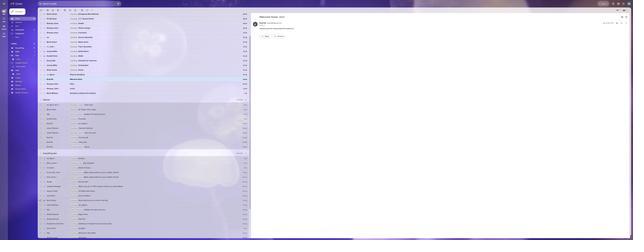 Task type: locate. For each thing, give the bounding box(es) containing it.
1 you from the top
[[114, 126, 117, 128]]

1 brad from the top
[[52, 87, 56, 89]]

17 row from the top
[[42, 96, 277, 101]]

2 vertical spatial james peterson
[[52, 227, 65, 229]]

22 inside mail navigation
[[5, 10, 7, 12]]

8 row from the top
[[42, 49, 277, 55]]

work down labels 'image'
[[97, 15, 102, 17]]

sent
[[17, 28, 21, 30]]

hello left stay
[[88, 180, 91, 182]]

terry
[[60, 116, 65, 118]]

1 jones from the top
[[60, 25, 65, 27]]

2 yelp from the top
[[52, 232, 55, 234]]

28 row from the top
[[42, 205, 277, 210]]

5 brad klo from the top
[[52, 162, 59, 164]]

peters
[[56, 217, 61, 219]]

1 vertical spatial jeremy
[[52, 72, 58, 74]]

banana
[[92, 20, 99, 22]]

retry
[[94, 147, 98, 149]]

linkedin inside "row"
[[52, 206, 59, 208]]

11 row from the top
[[42, 65, 277, 70]]

cute!
[[18, 65, 23, 67]]

reminder to defrost the chicken link
[[78, 102, 263, 105]]

1 horizontal spatial hiya
[[88, 20, 91, 22]]

stop
[[92, 222, 96, 224]]

, inside the stay hydrated! row
[[56, 180, 57, 182]]

archive image
[[52, 10, 54, 13]]

30 row from the top
[[42, 215, 277, 220]]

row containing google
[[42, 200, 277, 205]]

james peterson inside everything else tab panel
[[52, 227, 65, 229]]

me , bjord , terry 4
[[52, 116, 66, 118]]

(no down never
[[87, 227, 90, 229]]

everything inside everything no birds
[[78, 175, 86, 177]]

0 vertical spatial yelp
[[52, 126, 55, 128]]

miller down side
[[59, 72, 64, 74]]

add for 2
[[105, 196, 108, 198]]

radiant sunshine link
[[17, 102, 31, 104]]

3
[[38, 57, 39, 58], [65, 98, 66, 100]]

everything inside everything trip in december
[[78, 51, 86, 53]]

everything link
[[17, 52, 27, 54], [78, 157, 263, 159]]

0 vertical spatial james peterson
[[52, 141, 65, 144]]

9 row from the top
[[42, 55, 277, 60]]

emergency
[[87, 15, 97, 17]]

grayson
[[52, 211, 59, 214]]

from inside "starred" tab panel
[[100, 126, 104, 128]]

everything inside the everything dinner
[[78, 77, 86, 79]]

jack inside everything else tab panel
[[52, 217, 56, 219]]

memes down everything treatment optional
[[88, 147, 93, 149]]

1 social from the top
[[78, 126, 82, 128]]

social down "everything broken promises"
[[78, 191, 82, 193]]

1 updates from spots near you from the top
[[93, 126, 117, 128]]

2 inside broken promises row
[[60, 186, 61, 188]]

the
[[96, 103, 99, 105], [98, 121, 100, 123], [99, 147, 102, 149], [96, 222, 99, 224], [113, 222, 116, 224]]

0 vertical spatial jul
[[272, 15, 275, 17]]

2 vertical spatial me , bjord 2
[[52, 185, 61, 188]]

snoozed
[[17, 24, 24, 26]]

subject) inside everything else tab panel
[[90, 227, 97, 229]]

0 vertical spatial 22
[[5, 10, 7, 12]]

brad for (no subject)
[[52, 136, 56, 138]]

everything (no subject)
[[78, 136, 97, 138], [78, 227, 97, 229]]

1 horizontal spatial hello
[[88, 180, 91, 182]]

everything emergency work meeting
[[78, 15, 110, 17]]

0 vertical spatial in
[[91, 51, 93, 53]]

everything (no subject) inside "starred" tab panel
[[78, 136, 97, 138]]

in right 'trip'
[[91, 51, 93, 53]]

favorites
[[87, 152, 95, 154]]

updates inside "starred" tab panel
[[93, 126, 100, 128]]

brad klo row
[[42, 156, 277, 161]]

yelp
[[52, 126, 55, 128], [52, 232, 55, 234]]

1 horizontal spatial in
[[111, 222, 113, 224]]

sunny left side
[[52, 66, 57, 69]]

umlaut for never stop the car on a drive in the dark
[[57, 222, 62, 224]]

row containing fin mccloud
[[42, 18, 277, 23]]

1 for hiya
[[38, 61, 39, 63]]

everything inside the everything car wash cash inferno
[[78, 211, 86, 213]]

0 vertical spatial hello
[[17, 56, 22, 59]]

1 vertical spatial umlaut
[[57, 121, 62, 123]]

social up everything chocolate
[[78, 126, 82, 128]]

main content
[[42, 0, 634, 240]]

1 vertical spatial mateo,
[[93, 196, 99, 198]]

0 vertical spatial maria
[[52, 103, 57, 105]]

stay
[[92, 180, 96, 183]]

bjord umlaut up me , jack 2
[[52, 46, 63, 48]]

spots for second "row" from the bottom
[[105, 232, 109, 234]]

move to image
[[90, 10, 93, 13]]

1 vertical spatial bjord umlaut
[[52, 121, 62, 123]]

0 vertical spatial network
[[125, 191, 132, 193]]

yelp up ahmed
[[52, 232, 55, 234]]

sharpay for seattle
[[52, 25, 59, 27]]

brad inside row
[[52, 157, 56, 159]]

1 peterson from the top
[[58, 141, 65, 144]]

22 up 13
[[37, 20, 39, 22]]

everything link inside 'brad klo' row
[[78, 157, 263, 159]]

1 jul from the top
[[272, 15, 275, 17]]

0 horizontal spatial work
[[18, 73, 22, 75]]

0 vertical spatial umlaut
[[57, 46, 63, 48]]

2 vertical spatial linkedin
[[52, 206, 59, 208]]

social inside "starred" tab panel
[[78, 126, 82, 128]]

report spam image
[[57, 10, 60, 13]]

3 brad from the top
[[52, 152, 56, 154]]

umlaut up me , jack 2
[[57, 46, 63, 48]]

klo for favorites poll
[[56, 152, 59, 154]]

0 vertical spatial sunny
[[52, 66, 57, 69]]

1 james peterson from the top
[[52, 141, 65, 144]]

(no inside "starred" tab panel
[[87, 136, 90, 138]]

near inside everything else tab panel
[[110, 232, 114, 234]]

1 pizza from the top
[[78, 82, 82, 84]]

kendall inside "starred" tab panel
[[52, 131, 58, 133]]

network for ,
[[125, 191, 132, 193]]

for up spot
[[96, 66, 98, 69]]

please down promises
[[99, 191, 105, 193]]

1 maria from the top
[[52, 103, 57, 105]]

1 vertical spatial tyler
[[62, 191, 66, 193]]

noise level
[[94, 116, 103, 118]]

sucks
[[93, 46, 98, 48]]

0 vertical spatial spots
[[105, 126, 109, 128]]

1 sharpay from the top
[[52, 25, 59, 27]]

0 horizontal spatial 22
[[5, 10, 7, 12]]

1 vertical spatial james peterson
[[52, 147, 65, 149]]

reminder up sucks
[[95, 40, 103, 43]]

1 vertical spatial jeremy miller
[[52, 72, 64, 74]]

subject) inside "starred" tab panel
[[90, 136, 97, 138]]

hello up hiya 'link'
[[17, 56, 22, 59]]

0 horizontal spatial everything link
[[17, 52, 27, 54]]

1 vertical spatial you
[[114, 232, 117, 234]]

2 sharpay from the top
[[52, 30, 59, 32]]

lunch link
[[78, 97, 263, 100]]

2 vanian from the top
[[57, 77, 63, 79]]

level right noise
[[99, 116, 103, 118]]

18 row from the top
[[42, 101, 277, 106]]

maria inside the stay hydrated! row
[[52, 180, 56, 182]]

2 (no from the top
[[87, 227, 90, 229]]

everything inside everything parking spot
[[78, 72, 86, 74]]

reminder down lunch
[[78, 103, 86, 105]]

0 vertical spatial add
[[105, 191, 108, 193]]

eloise for dinner
[[52, 77, 57, 79]]

vanian down report spam image
[[57, 15, 63, 17]]

eloise down gary
[[57, 196, 62, 198]]

1 vertical spatial everything link
[[78, 157, 263, 159]]

1 miller from the top
[[59, 56, 64, 58]]

0 vertical spatial tyler
[[60, 97, 65, 100]]

2 everything (no subject) from the top
[[78, 227, 97, 229]]

near inside "starred" tab panel
[[110, 126, 114, 128]]

jeremy miller for parking
[[52, 72, 64, 74]]

eloise down archive icon at the left top of the page
[[52, 15, 57, 17]]

mateo, please add me to your linkedin network row
[[42, 189, 277, 194], [42, 194, 277, 200]]

everything inside button
[[48, 169, 58, 172]]

sunny for sunny side
[[52, 66, 57, 69]]

mateo, for ,
[[93, 191, 99, 193]]

mateo, please add me to your linkedin network row down broken promises row
[[42, 194, 277, 200]]

2 inside no birds row
[[60, 175, 61, 177]]

me , bjord 2 inside broken promises row
[[52, 185, 61, 188]]

1 vertical spatial mateo, please add me to your linkedin network
[[93, 196, 132, 198]]

1 vertical spatial (no
[[87, 227, 90, 229]]

2 vertical spatial umlaut
[[57, 222, 62, 224]]

3 row from the top
[[42, 23, 277, 29]]

1 network from the top
[[125, 191, 132, 193]]

everything inside everything driver feedback
[[78, 217, 86, 219]]

maria for maria williams
[[52, 103, 57, 105]]

hello
[[17, 56, 22, 59], [88, 180, 91, 182]]

jones for iphone charger
[[60, 30, 65, 32]]

subject) down chocolate
[[90, 136, 97, 138]]

parks for chocolate
[[58, 131, 63, 133]]

glisten
[[23, 98, 29, 100]]

you inside everything else tab panel
[[114, 232, 117, 234]]

social
[[78, 126, 82, 128], [78, 191, 82, 193], [78, 196, 82, 198], [78, 232, 82, 234]]

14 row from the top
[[42, 80, 277, 86]]

1 horizontal spatial work
[[97, 15, 102, 17]]

0 vertical spatial mateo,
[[93, 191, 99, 193]]

maria inside "row"
[[52, 103, 57, 105]]

1 horizontal spatial leaves
[[88, 116, 93, 118]]

welcome home
[[78, 87, 91, 89]]

4 brad from the top
[[52, 157, 56, 159]]

mateo,
[[93, 191, 99, 193], [93, 196, 99, 198], [87, 206, 93, 208]]

everything inside everything grocery reminder
[[78, 41, 86, 43]]

stay hydrated! row
[[42, 179, 277, 184]]

me , bjord 2
[[52, 82, 61, 84], [52, 175, 61, 177], [52, 185, 61, 188]]

parks inside "starred" tab panel
[[58, 131, 63, 133]]

from for second "row" from the bottom
[[100, 232, 104, 234]]

sunny inside everything else tab panel
[[52, 191, 57, 193]]

1 vertical spatial hello
[[88, 180, 91, 182]]

iphone
[[87, 30, 93, 32]]

james for treatment optional
[[52, 141, 57, 144]]

google
[[52, 201, 58, 203]]

memes up mirage
[[17, 94, 23, 96]]

tyler right gary
[[62, 191, 66, 193]]

please up is
[[99, 196, 105, 198]]

feedback
[[92, 217, 100, 219]]

2 near from the top
[[110, 232, 114, 234]]

bjord umlaut for re:
[[52, 121, 62, 123]]

umlaut inside "starred" tab panel
[[57, 121, 62, 123]]

welcome
[[78, 87, 86, 89]]

0 vertical spatial me , bjord 2
[[52, 82, 61, 84]]

charger
[[94, 30, 101, 32]]

4 sharpay jones from the top
[[52, 92, 65, 94]]

chat heading
[[0, 23, 9, 25]]

brad klo for favorites poll
[[52, 152, 59, 154]]

the left car
[[96, 222, 99, 224]]

bjord umlaut down me , bjord , terry 4 at the left top of the page
[[52, 121, 62, 123]]

1 vertical spatial peterson
[[58, 147, 65, 149]]

2 1 from the top
[[38, 77, 39, 79]]

34 row from the top
[[42, 236, 277, 240]]

2 jeremy from the top
[[52, 72, 58, 74]]

yelp down me , bjord , terry 4 at the left top of the page
[[52, 126, 55, 128]]

chat
[[3, 23, 6, 25]]

2 brad klo from the top
[[52, 136, 59, 138]]

level
[[99, 116, 103, 118], [102, 147, 106, 149]]

memes for james peterson
[[88, 147, 93, 149]]

1 sunny from the top
[[52, 66, 57, 69]]

1 vertical spatial 3
[[65, 98, 66, 100]]

mccloud
[[55, 20, 63, 22]]

(no inside everything else tab panel
[[87, 227, 90, 229]]

1 near from the top
[[110, 126, 114, 128]]

everything inside everything treatment optional
[[78, 142, 86, 144]]

0 vertical spatial jeremy
[[52, 56, 58, 58]]

jack peters
[[52, 217, 61, 219]]

you inside "starred" tab panel
[[114, 126, 117, 128]]

0 vertical spatial near
[[110, 126, 114, 128]]

1 vertical spatial kendall
[[52, 131, 58, 133]]

me , bjord 2 for no birds
[[52, 175, 61, 177]]

the right defrost
[[96, 103, 99, 105]]

1 vertical spatial hiya
[[17, 61, 21, 63]]

social up everything magic potion
[[78, 232, 82, 234]]

tyler
[[60, 97, 65, 100], [62, 191, 66, 193]]

0 vertical spatial level
[[99, 116, 103, 118]]

near for second "row" from the bottom
[[110, 232, 114, 234]]

everything treatment optional
[[78, 141, 103, 144]]

maria left williams
[[52, 103, 57, 105]]

1 everything (no subject) from the top
[[78, 136, 97, 138]]

bread
[[99, 20, 104, 22]]

None checkbox
[[44, 14, 47, 17], [44, 20, 47, 22], [44, 45, 47, 48], [44, 51, 47, 53], [44, 56, 47, 58], [44, 66, 47, 69], [44, 71, 47, 74], [44, 92, 47, 95], [44, 97, 47, 100], [44, 102, 47, 105], [44, 146, 47, 149], [44, 152, 47, 154], [44, 157, 47, 159], [44, 185, 47, 188], [44, 201, 47, 203], [44, 206, 47, 209], [44, 211, 47, 214], [44, 227, 47, 229], [44, 14, 47, 17], [44, 20, 47, 22], [44, 45, 47, 48], [44, 51, 47, 53], [44, 56, 47, 58], [44, 66, 47, 69], [44, 71, 47, 74], [44, 92, 47, 95], [44, 97, 47, 100], [44, 102, 47, 105], [44, 146, 47, 149], [44, 152, 47, 154], [44, 157, 47, 159], [44, 185, 47, 188], [44, 201, 47, 203], [44, 206, 47, 209], [44, 211, 47, 214], [44, 227, 47, 229]]

26 row from the top
[[42, 161, 277, 166]]

1 kendall from the top
[[52, 61, 58, 63]]

jul right 28
[[272, 15, 275, 17]]

2 inside me , jack 2
[[60, 51, 61, 53]]

kendall parks inside "starred" tab panel
[[52, 131, 63, 133]]

mateo, down security
[[87, 206, 93, 208]]

0 vertical spatial reminder
[[95, 40, 103, 43]]

2 jeremy miller from the top
[[52, 72, 64, 74]]

sunny inside "row"
[[52, 66, 57, 69]]

(no for klo
[[87, 136, 90, 138]]

everything (no subject) down everything chocolate
[[78, 136, 97, 138]]

work down laughter
[[18, 73, 22, 75]]

2 updates from spots near you from the top
[[93, 232, 117, 234]]

0 vertical spatial subject)
[[90, 136, 97, 138]]

2 subject) from the top
[[90, 227, 97, 229]]

mateo, please add me to your linkedin network row down the stay hydrated! row
[[42, 189, 277, 194]]

everything inside the stay hydrated! row
[[78, 180, 86, 182]]

jeremy down me , jack 2
[[52, 56, 58, 58]]

1 me , bjord 2 from the top
[[52, 82, 61, 84]]

1 from from the top
[[100, 126, 104, 128]]

me inside broken promises row
[[52, 185, 54, 188]]

umlaut down me , bjord , terry 4 at the left top of the page
[[57, 121, 62, 123]]

confirm
[[114, 206, 121, 208]]

everything (no subject) inside everything else tab panel
[[78, 227, 97, 229]]

everything inside noise level row
[[78, 116, 86, 118]]

everything broken promises
[[78, 185, 101, 188]]

everything inside "everything broken promises"
[[78, 186, 86, 188]]

spots down jungle
[[105, 126, 109, 128]]

updates down of
[[93, 126, 100, 128]]

subject) for brad klo
[[90, 136, 97, 138]]

0 vertical spatial please
[[99, 191, 105, 193]]

work inside "row"
[[97, 15, 102, 17]]

promises
[[93, 185, 101, 188]]

reminder
[[95, 40, 103, 43], [78, 103, 86, 105]]

laughter dazzle
[[17, 69, 30, 71]]

add
[[105, 191, 108, 193], [105, 196, 108, 198]]

0 vertical spatial hiya
[[88, 20, 91, 22]]

0 horizontal spatial for
[[83, 82, 85, 84]]

22 row from the top
[[42, 135, 277, 140]]

for up the 'welcome home'
[[83, 82, 85, 84]]

you for 15th "row" from the bottom
[[114, 126, 117, 128]]

2 james peterson from the top
[[52, 147, 65, 149]]

2 from from the top
[[100, 232, 104, 234]]

bjord inside broken promises row
[[55, 185, 60, 188]]

sunny up 'noah'
[[52, 191, 57, 193]]

spots inside "starred" tab panel
[[105, 126, 109, 128]]

1 bjord umlaut from the top
[[52, 46, 63, 48]]

everything (no subject) down never
[[78, 227, 97, 229]]

in
[[91, 51, 93, 53], [111, 222, 113, 224]]

0 vertical spatial you
[[114, 126, 117, 128]]

1 subject) from the top
[[90, 136, 97, 138]]

the right retry
[[99, 147, 102, 149]]

vanian down side
[[57, 77, 63, 79]]

jeremy miller down the sunny side
[[52, 72, 64, 74]]

kendall parks for wallet
[[52, 61, 64, 63]]

0 vertical spatial pizza
[[78, 82, 82, 84]]

tyler up williams
[[60, 97, 65, 100]]

please for ,
[[99, 191, 105, 193]]

bjord umlaut inside "starred" tab panel
[[52, 121, 62, 123]]

0 vertical spatial (no
[[87, 136, 90, 138]]

the right of
[[98, 121, 100, 123]]

everything never stop the car on a drive in the dark
[[78, 222, 120, 224]]

1 1 from the top
[[38, 61, 39, 63]]

brad
[[52, 87, 56, 89], [52, 136, 56, 138], [52, 152, 56, 154], [52, 157, 56, 159], [52, 162, 56, 164]]

maria
[[52, 103, 57, 105], [52, 180, 56, 182]]

everything inside everything never stop the car on a drive in the dark
[[78, 222, 86, 224]]

eloise vanian down the sunny side
[[52, 77, 63, 79]]

work emails link
[[18, 73, 28, 75]]

1 vertical spatial vanian
[[57, 77, 63, 79]]

1 mateo, please add me to your linkedin network from the top
[[93, 191, 132, 193]]

0 vertical spatial from
[[100, 126, 104, 128]]

pizza up lunch
[[78, 92, 82, 94]]

2 for trip
[[60, 51, 61, 53]]

1 updates from the top
[[93, 126, 100, 128]]

22 up mail
[[5, 10, 7, 12]]

0 vertical spatial updates
[[93, 126, 100, 128]]

0 horizontal spatial hello
[[17, 56, 22, 59]]

eloise down the sunny side
[[52, 77, 57, 79]]

spots
[[105, 126, 109, 128], [105, 232, 109, 234]]

1 vertical spatial in
[[111, 222, 113, 224]]

2 maria from the top
[[52, 180, 56, 182]]

updates inside everything else tab panel
[[93, 232, 100, 234]]

bjord inside noise level row
[[55, 116, 60, 118]]

gorge
[[90, 121, 95, 123]]

1 vertical spatial memes
[[88, 147, 93, 149]]

jeremy for parking
[[52, 72, 58, 74]]

grocery
[[87, 40, 94, 43]]

jeremy down the sunny side
[[52, 72, 58, 74]]

umlaut down peters
[[57, 222, 62, 224]]

james for retry the level
[[52, 147, 57, 149]]

row containing linkedin messages
[[42, 205, 277, 210]]

1 vertical spatial 1
[[38, 77, 39, 79]]

subject) down the stop
[[90, 227, 97, 229]]

everything inside everything mateo sucks
[[78, 46, 86, 48]]

0 horizontal spatial reminder
[[78, 103, 86, 105]]

spots for 15th "row" from the bottom
[[105, 126, 109, 128]]

miller down me , jack 2
[[59, 56, 64, 58]]

everything (no subject) for james peterson
[[78, 227, 97, 229]]

memes for brad klo
[[88, 162, 93, 164]]

(no down everything chocolate
[[87, 136, 90, 138]]

0 vertical spatial eloise
[[52, 15, 57, 17]]

pizza up welcome
[[78, 82, 82, 84]]

for
[[96, 66, 98, 69], [83, 82, 85, 84]]

snooze image
[[77, 10, 79, 13]]

kendall for wallet
[[52, 61, 58, 63]]

email
[[125, 206, 130, 208]]

2 kendall from the top
[[52, 131, 58, 133]]

peterson for retry the level
[[58, 147, 65, 149]]

bjord umlaut for mateo
[[52, 46, 63, 48]]

1 vertical spatial everything (no subject)
[[78, 227, 97, 229]]

noise
[[94, 116, 98, 118]]

in right drive
[[111, 222, 113, 224]]

2 jones from the top
[[60, 30, 65, 32]]

mateo, down promises
[[93, 191, 99, 193]]

umlaut inside everything else tab panel
[[57, 222, 62, 224]]

2 updates from the top
[[93, 232, 100, 234]]

0 vertical spatial miller
[[59, 56, 64, 58]]

spots down a
[[105, 232, 109, 234]]

2 mateo, please add me to your linkedin network from the top
[[93, 196, 132, 198]]

1 sharpay jones from the top
[[52, 25, 65, 27]]

spots inside everything else tab panel
[[105, 232, 109, 234]]

1 brad klo from the top
[[52, 87, 59, 89]]

categories
[[17, 36, 27, 38]]

0 vertical spatial linkedin
[[118, 191, 125, 193]]

noise level row
[[42, 114, 277, 119]]

everything inside everything wallet
[[78, 61, 86, 63]]

leaves up re:
[[88, 116, 93, 118]]

2 vertical spatial mateo,
[[87, 206, 93, 208]]

1 vertical spatial subject)
[[90, 227, 97, 229]]

row
[[42, 13, 277, 18], [42, 18, 277, 23], [42, 23, 277, 29], [42, 29, 277, 34], [42, 34, 277, 39], [42, 39, 277, 44], [42, 44, 277, 49], [42, 49, 277, 55], [42, 55, 277, 60], [42, 60, 277, 65], [42, 65, 277, 70], [42, 70, 277, 75], [42, 75, 277, 80], [42, 80, 277, 86], [42, 86, 277, 91], [42, 91, 277, 96], [42, 96, 277, 101], [42, 101, 277, 106], [42, 119, 277, 124], [42, 124, 277, 130], [42, 130, 277, 135], [42, 135, 277, 140], [42, 140, 277, 145], [42, 145, 277, 150], [42, 150, 277, 156], [42, 161, 277, 166], [42, 200, 277, 205], [42, 205, 277, 210], [42, 210, 277, 215], [42, 215, 277, 220], [42, 220, 277, 225], [42, 225, 277, 231], [42, 231, 277, 236], [42, 236, 277, 240]]

to inside "link"
[[87, 103, 88, 105]]

eloise
[[52, 15, 57, 17], [52, 77, 57, 79], [57, 196, 62, 198]]

from down on
[[100, 232, 104, 234]]

peterson inside everything else tab panel
[[58, 227, 65, 229]]

1 vertical spatial linkedin
[[118, 196, 125, 198]]

2 spots from the top
[[105, 232, 109, 234]]

(no for peterson
[[87, 227, 90, 229]]

updates from spots near you down a
[[93, 232, 117, 234]]

1 vertical spatial updates from spots near you
[[93, 232, 117, 234]]

5 brad from the top
[[52, 162, 56, 164]]

2 you from the top
[[114, 232, 117, 234]]

1 vertical spatial from
[[100, 232, 104, 234]]

mateo, please add me to your linkedin network for 2
[[93, 196, 132, 198]]

brad klo for soccer
[[52, 162, 59, 164]]

0 vertical spatial jeremy miller
[[52, 56, 64, 58]]

0 vertical spatial everything (no subject)
[[78, 136, 97, 138]]

2 sunny from the top
[[52, 191, 57, 193]]

10 row from the top
[[42, 60, 277, 65]]

linkedin
[[118, 191, 125, 193], [118, 196, 125, 198], [52, 206, 59, 208]]

from inside everything else tab panel
[[100, 232, 104, 234]]

bjord umlaut down jack peters
[[52, 222, 62, 224]]

0 vertical spatial memes
[[17, 94, 23, 96]]

jeremy miller down me , jack 2
[[52, 56, 64, 58]]

1 vertical spatial near
[[110, 232, 114, 234]]

jeremy for barbie
[[52, 56, 58, 58]]

more button
[[10, 39, 40, 44]]

1 horizontal spatial everything link
[[78, 157, 263, 159]]

1 vertical spatial add
[[105, 196, 108, 198]]

eloise vanian down report spam image
[[52, 15, 63, 17]]

row containing jack peters
[[42, 215, 277, 220]]

eloise for emergency
[[52, 15, 57, 17]]

peterson for (no subject)
[[58, 227, 65, 229]]

bjord umlaut inside everything else tab panel
[[52, 222, 62, 224]]

1 vertical spatial updates
[[93, 232, 100, 234]]

updates up potion
[[93, 232, 100, 234]]

1 (no from the top
[[87, 136, 90, 138]]

chicken
[[99, 103, 107, 105]]

jul for emergency work meeting
[[272, 15, 275, 17]]

leaves down gems
[[17, 85, 23, 88]]

1 jeremy from the top
[[52, 56, 58, 58]]

3 bjord umlaut from the top
[[52, 222, 62, 224]]

retry the level
[[94, 147, 106, 149]]

19 row from the top
[[42, 119, 277, 124]]

1 jeremy miller from the top
[[52, 56, 64, 58]]

3 jones from the top
[[60, 35, 65, 37]]

2 vertical spatial bjord umlaut
[[52, 222, 62, 224]]

from for 15th "row" from the bottom
[[100, 126, 104, 128]]

1 vertical spatial me , bjord 2
[[52, 175, 61, 177]]

2 add from the top
[[105, 196, 108, 198]]

brad klo inside row
[[52, 157, 59, 159]]

1 vertical spatial kendall parks
[[52, 131, 63, 133]]

2 row from the top
[[42, 18, 277, 23]]

laughter dazzle link
[[17, 69, 30, 71]]

leaves link
[[17, 85, 23, 88]]

1 horizontal spatial 3
[[65, 98, 66, 100]]

2 please from the top
[[99, 196, 105, 198]]

0 vertical spatial parks
[[59, 61, 64, 63]]

1 vertical spatial spots
[[105, 232, 109, 234]]

peterson for treatment optional
[[58, 141, 65, 144]]

linkedin for 2
[[118, 196, 125, 198]]

james inside the stay hydrated! row
[[57, 180, 63, 182]]

me , bjord 2 for broken promises
[[52, 185, 61, 188]]

1 yelp from the top
[[52, 126, 55, 128]]

0 vertical spatial kendall
[[52, 61, 58, 63]]

jul right 27
[[272, 35, 275, 37]]

starred tab panel
[[42, 106, 277, 166]]

everything inside everything favorites poll
[[78, 152, 86, 154]]

barbie
[[87, 56, 93, 58]]

umlaut for mateo sucks
[[57, 46, 63, 48]]

row containing sharpay
[[42, 96, 277, 101]]

memes left the soccer
[[88, 162, 93, 164]]

3 sharpay from the top
[[52, 35, 59, 37]]

hiya down hello link
[[17, 61, 21, 63]]

0 vertical spatial for
[[96, 66, 98, 69]]

mail heading
[[0, 15, 9, 17]]

3 peterson from the top
[[58, 227, 65, 229]]

everything no birds
[[78, 175, 94, 177]]

0 vertical spatial everything link
[[17, 52, 27, 54]]

memes link
[[17, 94, 23, 96]]

1 vertical spatial for
[[83, 82, 85, 84]]

me , bjord 2 inside no birds row
[[52, 175, 61, 177]]

from down jungle
[[100, 126, 104, 128]]

everything re: gorge of the jungle
[[78, 121, 106, 123]]

everything mateo, your pin is 175993. please confirm your email address
[[78, 206, 137, 208]]

2 jul from the top
[[272, 35, 275, 37]]

vanian for emergency work meeting
[[57, 15, 63, 17]]

3 james peterson from the top
[[52, 227, 65, 229]]

2 brad from the top
[[52, 136, 56, 138]]

row containing ahmed hamoud
[[42, 236, 277, 240]]

mateo, up alert
[[93, 196, 99, 198]]

broken promises row
[[42, 184, 277, 189]]

gems
[[18, 81, 23, 84]]

parks for wallet
[[59, 61, 64, 63]]

everything favorites poll
[[78, 152, 98, 154]]

1 vanian from the top
[[57, 15, 63, 17]]

social up everything security alert
[[78, 196, 82, 198]]

hiya link
[[17, 61, 21, 63]]

mail navigation
[[0, 8, 9, 240]]

level inside noise level row
[[99, 116, 103, 118]]

updates from spots near you down jungle
[[93, 126, 117, 128]]

sent link
[[17, 28, 21, 30]]

maria down everything else button
[[52, 180, 56, 182]]

(no
[[87, 136, 90, 138], [87, 227, 90, 229]]

None checkbox
[[44, 10, 47, 13], [44, 25, 47, 27], [44, 30, 47, 33], [44, 35, 47, 38], [44, 40, 47, 43], [44, 61, 47, 64], [44, 77, 47, 79], [44, 82, 47, 84], [44, 87, 47, 89], [44, 115, 47, 118], [44, 121, 47, 123], [44, 126, 47, 128], [44, 131, 47, 134], [44, 136, 47, 139], [44, 141, 47, 144], [44, 162, 47, 165], [44, 175, 47, 178], [44, 180, 47, 183], [44, 191, 47, 193], [44, 196, 47, 198], [44, 216, 47, 219], [44, 222, 47, 224], [44, 232, 47, 235], [44, 237, 47, 240], [44, 10, 47, 13], [44, 25, 47, 27], [44, 30, 47, 33], [44, 35, 47, 38], [44, 40, 47, 43], [44, 61, 47, 64], [44, 77, 47, 79], [44, 82, 47, 84], [44, 87, 47, 89], [44, 115, 47, 118], [44, 121, 47, 123], [44, 126, 47, 128], [44, 131, 47, 134], [44, 136, 47, 139], [44, 141, 47, 144], [44, 162, 47, 165], [44, 175, 47, 178], [44, 180, 47, 183], [44, 191, 47, 193], [44, 196, 47, 198], [44, 216, 47, 219], [44, 222, 47, 224], [44, 232, 47, 235], [44, 237, 47, 240]]

you
[[114, 126, 117, 128], [114, 232, 117, 234]]

0 horizontal spatial 3
[[38, 57, 39, 58]]

subject)
[[90, 136, 97, 138], [90, 227, 97, 229]]

reminder inside "link"
[[78, 103, 86, 105]]

0 vertical spatial mateo, please add me to your linkedin network
[[93, 191, 132, 193]]

4 jones from the top
[[60, 92, 65, 94]]

klo for soccer
[[56, 162, 59, 164]]

hiya up seattle
[[88, 20, 91, 22]]

no birds row
[[42, 174, 277, 179]]

dazzle
[[25, 69, 30, 71]]

sharpay
[[52, 25, 59, 27], [52, 30, 59, 32], [52, 35, 59, 37], [52, 92, 59, 94], [52, 97, 59, 100]]

james peterson for (no subject)
[[52, 227, 65, 229]]

level down optional
[[102, 147, 106, 149]]

1 vertical spatial eloise vanian
[[52, 77, 63, 79]]

1 vertical spatial yelp
[[52, 232, 55, 234]]



Task type: describe. For each thing, give the bounding box(es) containing it.
sharpay for iphone
[[52, 30, 59, 32]]

please for 2
[[99, 196, 105, 198]]

eloise inside everything else tab panel
[[57, 196, 62, 198]]

stay hydrated!
[[92, 180, 105, 183]]

everything inside everything free stock
[[78, 35, 86, 37]]

show details image
[[293, 27, 295, 29]]

sharpay jones for free
[[52, 35, 65, 37]]

klo inside row
[[56, 157, 59, 159]]

33 row from the top
[[42, 231, 277, 236]]

jeremy miller for barbie
[[52, 56, 64, 58]]

everything trip in december
[[78, 51, 102, 53]]

pizza for pizza for breakfast
[[78, 82, 82, 84]]

row containing sunny side
[[42, 65, 277, 70]]

defrost
[[89, 103, 96, 105]]

side
[[58, 66, 62, 69]]

everything free stock
[[78, 35, 96, 37]]

you for second "row" from the bottom
[[114, 232, 117, 234]]

mirage glisten
[[17, 98, 29, 100]]

klo for (no subject)
[[56, 136, 59, 138]]

poll
[[95, 152, 98, 154]]

noah , eloise 2
[[52, 196, 63, 198]]

breakfast
[[86, 82, 94, 84]]

the inside "link"
[[96, 103, 99, 105]]

6 row from the top
[[42, 39, 277, 44]]

mateo
[[87, 46, 93, 48]]

compose button
[[10, 9, 28, 17]]

everything car wash cash inferno
[[78, 211, 106, 214]]

scheduled
[[17, 32, 26, 34]]

pizza for breakfast
[[78, 82, 94, 84]]

ahmed hamoud
[[52, 237, 65, 239]]

mateo, inside "row"
[[87, 206, 93, 208]]

16 row from the top
[[42, 91, 277, 96]]

inbox
[[17, 20, 22, 22]]

reminder to defrost the chicken
[[78, 103, 107, 105]]

everything inside everything re: gorge of the jungle
[[78, 121, 86, 123]]

banana bread
[[92, 20, 104, 22]]

linkedin messages
[[52, 206, 67, 208]]

kendall for chocolate
[[52, 131, 58, 133]]

car
[[100, 222, 102, 224]]

2 mateo, please add me to your linkedin network row from the top
[[42, 194, 277, 200]]

3 inside sharpay tyler 3
[[65, 98, 66, 100]]

everything inside everything barbie movie
[[78, 56, 86, 58]]

sharpay tyler 3
[[52, 97, 66, 100]]

miller for parking spot
[[59, 72, 64, 74]]

everything seattle
[[78, 25, 93, 27]]

inferno
[[100, 211, 106, 214]]

everything inside the everything seattle
[[78, 25, 86, 27]]

20 row from the top
[[42, 124, 277, 130]]

in inside tab panel
[[111, 222, 113, 224]]

starred button
[[43, 108, 56, 114]]

yelp inside "starred" tab panel
[[52, 126, 55, 128]]

dark
[[116, 222, 120, 224]]

kendall parks for chocolate
[[52, 131, 63, 133]]

miller for barbie movie
[[59, 56, 64, 58]]

everything inside everything mateo, your pin is 175993. please confirm your email address
[[78, 206, 86, 208]]

please
[[109, 206, 114, 208]]

leaves inside noise level row
[[88, 116, 93, 118]]

28 jul
[[270, 15, 275, 17]]

james peterson for treatment optional
[[52, 141, 65, 144]]

eloise vanian for dinner
[[52, 77, 63, 79]]

2 for no
[[60, 175, 61, 177]]

12 row from the top
[[42, 70, 277, 75]]

car
[[87, 211, 90, 214]]

potion
[[92, 237, 98, 239]]

labels image
[[96, 10, 98, 13]]

cash
[[95, 211, 99, 214]]

5 row from the top
[[42, 34, 277, 39]]

everything iphone charger
[[78, 30, 101, 32]]

home
[[86, 87, 91, 89]]

hello inside the stay hydrated! row
[[88, 180, 91, 182]]

jones for free stock
[[60, 35, 65, 37]]

pizza for breakfast link
[[78, 82, 263, 84]]

2 social from the top
[[78, 191, 82, 193]]

add for ,
[[105, 191, 108, 193]]

a
[[105, 222, 106, 224]]

umlaut for re: gorge of the jungle
[[57, 121, 62, 123]]

gmail image
[[12, 2, 26, 7]]

labels
[[12, 47, 19, 50]]

bjord inside no birds row
[[55, 175, 60, 177]]

Search in emails text field
[[48, 3, 123, 5]]

the left dark at the left bottom of page
[[113, 222, 116, 224]]

5 sharpay from the top
[[52, 97, 59, 100]]

4 sharpay from the top
[[52, 92, 59, 94]]

2 for broken
[[60, 186, 61, 188]]

, inside broken promises row
[[54, 185, 55, 188]]

0 horizontal spatial hiya
[[17, 61, 21, 63]]

sharpay jones for iphone
[[52, 30, 65, 32]]

, inside no birds row
[[54, 175, 55, 177]]

december
[[93, 51, 102, 53]]

0 vertical spatial leaves
[[17, 85, 23, 88]]

26
[[270, 237, 272, 239]]

tyler inside everything else tab panel
[[62, 191, 66, 193]]

near for 15th "row" from the bottom
[[110, 126, 114, 128]]

everything inside everything magic potion
[[78, 237, 86, 239]]

everything inside everything iphone charger
[[78, 30, 86, 32]]

radiant sunshine
[[17, 102, 31, 104]]

spot
[[94, 72, 98, 74]]

grayson fields
[[52, 211, 64, 214]]

dinner
[[87, 77, 93, 79]]

hydrated!
[[96, 180, 105, 183]]

18
[[37, 52, 39, 54]]

james for (no subject)
[[52, 227, 57, 229]]

meeting
[[102, 15, 110, 17]]

driver
[[87, 217, 92, 219]]

jungle
[[101, 121, 106, 123]]

welcome home link
[[78, 87, 263, 89]]

optional
[[96, 141, 103, 144]]

more image
[[101, 10, 104, 13]]

1 vertical spatial work
[[18, 73, 22, 75]]

labels heading
[[12, 47, 37, 50]]

13
[[37, 32, 39, 34]]

sharpay for free
[[52, 35, 59, 37]]

main menu image
[[3, 3, 6, 6]]

to me
[[289, 27, 293, 29]]

4 social from the top
[[78, 232, 82, 234]]

tomorrow
[[99, 66, 107, 69]]

tyler inside "row"
[[60, 97, 65, 100]]

1 horizontal spatial for
[[96, 66, 98, 69]]

bjord umlaut for never
[[52, 222, 62, 224]]

james peterson for retry the level
[[52, 147, 65, 149]]

24 row from the top
[[42, 145, 277, 150]]

brad klo for (no subject)
[[52, 136, 59, 138]]

21 row from the top
[[42, 130, 277, 135]]

wash
[[90, 211, 95, 214]]

chocolate
[[87, 131, 95, 133]]

brad for soccer
[[52, 162, 56, 164]]

maria for maria , james
[[52, 180, 56, 182]]

mark as read image
[[71, 10, 74, 13]]

175993.
[[102, 206, 108, 208]]

maria , james
[[52, 180, 63, 182]]

everything wallet
[[78, 61, 93, 63]]

pizza for pizza
[[78, 92, 82, 94]]

jul for free stock
[[272, 35, 275, 37]]

3 social from the top
[[78, 196, 82, 198]]

everything inside 'brad klo' row
[[78, 157, 86, 159]]

updates from spots near you inside everything else tab panel
[[93, 232, 117, 234]]

32 row from the top
[[42, 225, 277, 231]]

7 row from the top
[[42, 44, 277, 49]]

sunny , gary , tyler
[[52, 191, 66, 193]]

spaces heading
[[0, 31, 9, 33]]

meetings link
[[17, 90, 25, 92]]

sunny for sunny , gary , tyler
[[52, 191, 57, 193]]

delete image
[[63, 10, 66, 13]]

row containing maria williams
[[42, 101, 277, 106]]

13 row from the top
[[42, 75, 277, 80]]

mirage
[[17, 98, 23, 100]]

2 inside noah , eloise 2
[[62, 196, 63, 198]]

0 vertical spatial jack
[[55, 51, 59, 53]]

everything inside everything security alert
[[78, 201, 86, 203]]

emails
[[23, 73, 28, 75]]

updates from spots near you inside "starred" tab panel
[[93, 126, 117, 128]]

sharpay jones for seattle
[[52, 25, 65, 27]]

1 mateo, please add me to your linkedin network row from the top
[[42, 189, 277, 194]]

everything else tab panel
[[42, 166, 277, 240]]

advanced search options image
[[129, 1, 134, 7]]

noah
[[52, 196, 56, 198]]

add to tasks image
[[82, 10, 85, 13]]

everything schedule for tomorrow
[[78, 66, 107, 69]]

mail
[[3, 15, 6, 17]]

network for 2
[[125, 196, 132, 198]]

4 row from the top
[[42, 29, 277, 34]]

trip
[[87, 51, 90, 53]]

25 row from the top
[[42, 150, 277, 156]]

yelp inside everything else tab panel
[[52, 232, 55, 234]]

jones for seattle
[[60, 25, 65, 27]]

subject) for james peterson
[[90, 227, 97, 229]]

schedule
[[87, 66, 95, 69]]

everything inside the everything emergency work meeting
[[78, 15, 86, 17]]

everything (no subject) for brad klo
[[78, 136, 97, 138]]

eloise vanian for emergency
[[52, 15, 63, 17]]

Search in emails search field
[[42, 1, 135, 7]]

1 vertical spatial level
[[102, 147, 106, 149]]

messages
[[59, 206, 67, 208]]

1 horizontal spatial 22
[[37, 20, 39, 22]]

everything magic potion
[[78, 237, 98, 239]]

26 aug
[[270, 237, 275, 239]]

movie
[[93, 56, 99, 58]]

22 link
[[2, 10, 8, 15]]

everything barbie movie
[[78, 56, 99, 58]]

meet heading
[[0, 40, 9, 42]]

23 row from the top
[[42, 140, 277, 145]]

31 row from the top
[[42, 220, 277, 225]]

on
[[103, 222, 105, 224]]

1 row from the top
[[42, 13, 277, 18]]

fin
[[52, 20, 54, 22]]

0 vertical spatial 3
[[38, 57, 39, 58]]

mateo, please add me to your linkedin network for ,
[[93, 191, 132, 193]]

everything inside everything chocolate
[[78, 131, 86, 133]]

15 row from the top
[[42, 86, 277, 91]]

1 for leaf
[[38, 77, 39, 79]]

me inside no birds row
[[52, 175, 54, 177]]

main content containing starred
[[42, 0, 634, 240]]

row containing grayson fields
[[42, 210, 277, 215]]

maria williams
[[52, 103, 65, 105]]

hello link
[[17, 56, 22, 59]]

brad for favorites poll
[[52, 152, 56, 154]]

search in emails image
[[43, 2, 47, 6]]

everything inside "everything schedule for tomorrow"
[[78, 66, 86, 68]]

0 horizontal spatial in
[[91, 51, 93, 53]]

pin
[[97, 206, 100, 208]]

vanian for dinner
[[57, 77, 63, 79]]

mirage glisten link
[[17, 98, 29, 100]]

everything parking spot
[[78, 72, 98, 74]]

gems link
[[18, 81, 23, 84]]

sunshine
[[24, 102, 31, 104]]

wallet
[[87, 61, 93, 63]]

linkedin for ,
[[118, 191, 125, 193]]

mateo, for 2
[[93, 196, 99, 198]]

me inside noise level row
[[52, 116, 54, 118]]



Task type: vqa. For each thing, say whether or not it's contained in the screenshot.


